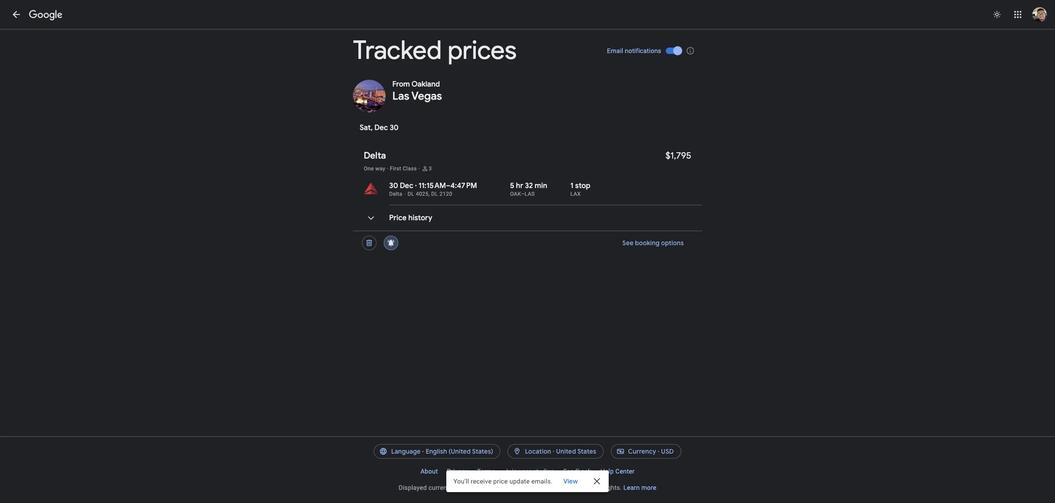 Task type: locate. For each thing, give the bounding box(es) containing it.
user
[[519, 468, 532, 476]]

join user studies
[[505, 468, 555, 476]]

oak
[[510, 191, 521, 197]]

differ
[[475, 485, 490, 492]]

united states
[[556, 448, 597, 456]]

price history
[[389, 214, 432, 223]]

1 currencies from the left
[[429, 485, 459, 492]]

currencies down privacy
[[429, 485, 459, 492]]

terms
[[477, 468, 496, 476]]

2120
[[440, 191, 453, 197]]

delta up the 'way'
[[364, 150, 386, 162]]

0 vertical spatial –
[[446, 182, 451, 191]]

join
[[505, 468, 517, 476]]

– down hr
[[521, 191, 525, 197]]

0 vertical spatial delta
[[364, 150, 386, 162]]

min
[[535, 182, 548, 191]]

usd
[[662, 448, 674, 456]]

oakland
[[412, 80, 440, 89]]

one way first class
[[364, 166, 417, 172]]

30 down first
[[389, 182, 398, 191]]

states)
[[472, 448, 493, 456]]

1 vertical spatial –
[[521, 191, 525, 197]]

0 horizontal spatial –
[[446, 182, 451, 191]]

dl right ,
[[432, 191, 438, 197]]

from
[[492, 485, 506, 492]]

currencies
[[429, 485, 459, 492], [518, 485, 549, 492]]

1 horizontal spatial –
[[521, 191, 525, 197]]

remove saved flight, one way trip from oakland to las vegas.sat, dec 30 image
[[359, 232, 380, 254]]

displayed
[[399, 485, 427, 492]]

30
[[390, 123, 399, 133], [389, 182, 398, 191]]

0 horizontal spatial currencies
[[429, 485, 459, 492]]

hr
[[516, 182, 523, 191]]

email
[[607, 47, 624, 54]]

– up 2120 at the left
[[446, 182, 451, 191]]

30 right sat,
[[390, 123, 399, 133]]

email notifications
[[607, 47, 662, 54]]

dl left 4025
[[408, 191, 415, 197]]

0 horizontal spatial dl
[[408, 191, 415, 197]]

1 horizontal spatial dl
[[432, 191, 438, 197]]

dl
[[408, 191, 415, 197], [432, 191, 438, 197]]

displayed currencies may differ from the currencies used to purchase flights. learn more
[[399, 485, 657, 492]]

1
[[571, 182, 574, 191]]

disable email notifications for solution, one way trip from oakland to las vegas.sat, dec 30 image
[[380, 232, 402, 254]]

lax
[[571, 191, 581, 197]]

see booking options
[[623, 239, 684, 247]]

4025
[[416, 191, 429, 197]]

dec down class
[[400, 182, 414, 191]]

–
[[446, 182, 451, 191], [521, 191, 525, 197]]

1 vertical spatial dec
[[400, 182, 414, 191]]

11:15 am – 4:47 pm
[[419, 182, 477, 191]]

terms link
[[473, 465, 500, 479]]

center
[[616, 468, 635, 476]]

change appearance image
[[987, 4, 1008, 25]]

las
[[393, 89, 410, 103]]

11:15 am
[[419, 182, 446, 191]]

2 currencies from the left
[[518, 485, 549, 492]]

airline logo image
[[364, 182, 378, 196]]

3 passengers text field
[[429, 165, 432, 172]]

dec right sat,
[[375, 123, 388, 133]]

one
[[364, 166, 374, 172]]

help
[[601, 468, 614, 476]]

1 stop lax
[[571, 182, 591, 197]]

sat,
[[360, 123, 373, 133]]

learn
[[624, 485, 640, 492]]

booking
[[636, 239, 660, 247]]

0 vertical spatial dec
[[375, 123, 388, 133]]

receive
[[471, 478, 492, 486]]

privacy
[[447, 468, 468, 476]]

5
[[510, 182, 515, 191]]

dl 4025 , dl 2120
[[408, 191, 453, 197]]

price
[[494, 478, 508, 486]]

1 vertical spatial 30
[[389, 182, 398, 191]]

delta down 30 dec
[[389, 191, 403, 197]]

from
[[393, 80, 410, 89]]

view button
[[557, 474, 586, 490]]

language
[[391, 448, 421, 456]]

delta
[[364, 150, 386, 162], [389, 191, 403, 197]]

1 vertical spatial delta
[[389, 191, 403, 197]]

currencies down "join user studies" link
[[518, 485, 549, 492]]

1 horizontal spatial currencies
[[518, 485, 549, 492]]

join user studies link
[[500, 465, 559, 479]]

help center link
[[596, 465, 639, 479]]

0 horizontal spatial dec
[[375, 123, 388, 133]]

dec
[[375, 123, 388, 133], [400, 182, 414, 191]]

1 horizontal spatial dec
[[400, 182, 414, 191]]

3
[[429, 166, 432, 172]]

emails.
[[532, 478, 553, 486]]

from oakland las vegas
[[393, 80, 442, 103]]

english (united states)
[[426, 448, 493, 456]]



Task type: describe. For each thing, give the bounding box(es) containing it.
about link
[[416, 465, 443, 479]]

may
[[461, 485, 473, 492]]

purchase
[[574, 485, 600, 492]]

way
[[375, 166, 386, 172]]

tracked prices
[[353, 34, 517, 67]]

price
[[389, 214, 407, 223]]

sat, dec 30
[[360, 123, 399, 133]]

see
[[623, 239, 634, 247]]

you'll
[[454, 478, 469, 486]]

5 hr 32 min oak – las
[[510, 182, 548, 197]]

feedback link
[[559, 465, 596, 479]]

privacy link
[[443, 465, 473, 479]]

,
[[429, 191, 430, 197]]

united
[[556, 448, 576, 456]]

30 dec
[[389, 182, 414, 191]]

dec for 30
[[400, 182, 414, 191]]

prices
[[448, 34, 517, 67]]

32
[[525, 182, 533, 191]]

studies
[[533, 468, 555, 476]]

history
[[409, 214, 432, 223]]

about
[[421, 468, 438, 476]]

(united
[[449, 448, 471, 456]]

0 vertical spatial 30
[[390, 123, 399, 133]]

learn more link
[[624, 485, 657, 492]]

view status
[[446, 471, 609, 493]]

email notifications image
[[686, 46, 695, 55]]

1 horizontal spatial delta
[[389, 191, 403, 197]]

you'll receive price update emails.
[[454, 478, 553, 486]]

dec for sat,
[[375, 123, 388, 133]]

view
[[564, 478, 578, 486]]

used
[[550, 485, 564, 492]]

feedback
[[564, 468, 592, 476]]

0 horizontal spatial delta
[[364, 150, 386, 162]]

vegas
[[412, 89, 442, 103]]

tracked
[[353, 34, 442, 67]]

english
[[426, 448, 447, 456]]

update
[[510, 478, 530, 486]]

go back image
[[11, 9, 22, 20]]

las
[[525, 191, 535, 197]]

to
[[566, 485, 572, 492]]

– inside 5 hr 32 min oak – las
[[521, 191, 525, 197]]

class
[[403, 166, 417, 172]]

location
[[525, 448, 551, 456]]

2 dl from the left
[[432, 191, 438, 197]]

currency
[[628, 448, 656, 456]]

first
[[390, 166, 401, 172]]

1 dl from the left
[[408, 191, 415, 197]]

1795 US dollars text field
[[666, 150, 692, 162]]

flights.
[[602, 485, 622, 492]]

price history graph image
[[360, 207, 382, 229]]

4:47 pm
[[451, 182, 477, 191]]

states
[[578, 448, 597, 456]]

options
[[662, 239, 684, 247]]

help center
[[601, 468, 635, 476]]

more
[[642, 485, 657, 492]]

notifications
[[625, 47, 662, 54]]

stop
[[575, 182, 591, 191]]

$1,795
[[666, 150, 692, 162]]

the
[[507, 485, 517, 492]]



Task type: vqa. For each thing, say whether or not it's contained in the screenshot.
the – in "5 hr 58 min EUG – LAX"
no



